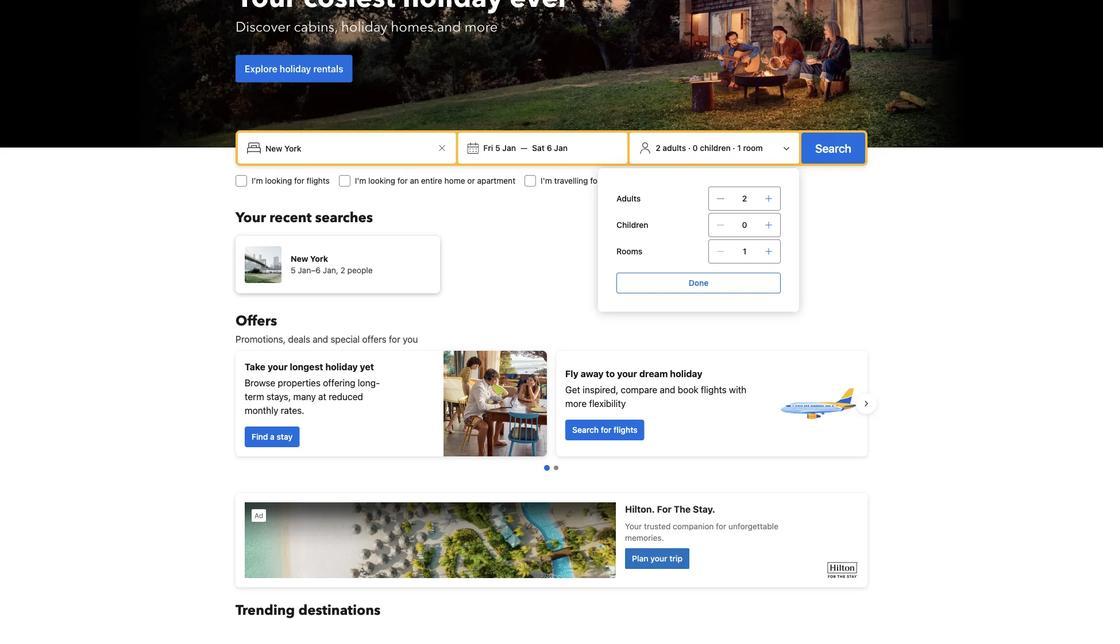 Task type: locate. For each thing, give the bounding box(es) containing it.
you
[[403, 334, 418, 345]]

looking
[[265, 176, 292, 186], [368, 176, 395, 186]]

0 horizontal spatial and
[[313, 334, 328, 345]]

1 vertical spatial 5
[[291, 266, 296, 275]]

rooms
[[617, 247, 643, 256]]

i'm
[[252, 176, 263, 186]]

looking left an
[[368, 176, 395, 186]]

for up your recent searches
[[294, 176, 304, 186]]

1 i'm from the left
[[355, 176, 366, 186]]

0 horizontal spatial more
[[465, 18, 498, 37]]

for left work
[[590, 176, 601, 186]]

0 horizontal spatial search
[[572, 425, 599, 435]]

people
[[347, 266, 373, 275]]

1 vertical spatial search
[[572, 425, 599, 435]]

room
[[743, 143, 763, 153]]

1 horizontal spatial ·
[[733, 143, 735, 153]]

1 horizontal spatial 2
[[656, 143, 661, 153]]

i'm
[[355, 176, 366, 186], [541, 176, 552, 186]]

for down "flexibility"
[[601, 425, 612, 435]]

·
[[688, 143, 691, 153], [733, 143, 735, 153]]

—
[[521, 143, 528, 153]]

1 horizontal spatial 5
[[495, 143, 500, 153]]

progress bar
[[544, 465, 558, 471]]

york
[[310, 254, 328, 264]]

holiday inside 'fly away to your dream holiday get inspired, compare and book flights with more flexibility'
[[670, 369, 702, 380]]

inspired,
[[583, 385, 618, 396]]

1 horizontal spatial i'm
[[541, 176, 552, 186]]

2
[[656, 143, 661, 153], [742, 194, 747, 203], [341, 266, 345, 275]]

2 down room
[[742, 194, 747, 203]]

your recent searches
[[236, 208, 373, 227]]

flights left the with
[[701, 385, 727, 396]]

search
[[815, 141, 852, 155], [572, 425, 599, 435]]

term
[[245, 392, 264, 402]]

0 vertical spatial and
[[437, 18, 461, 37]]

holiday left rentals
[[280, 63, 311, 74]]

0 horizontal spatial i'm
[[355, 176, 366, 186]]

get
[[565, 385, 580, 396]]

0 horizontal spatial your
[[268, 362, 288, 373]]

for for work
[[590, 176, 601, 186]]

region
[[226, 346, 877, 461]]

i'm for i'm looking for an entire home or apartment
[[355, 176, 366, 186]]

0 horizontal spatial 1
[[737, 143, 741, 153]]

2 inside 'button'
[[656, 143, 661, 153]]

stay
[[277, 432, 293, 442]]

1 looking from the left
[[265, 176, 292, 186]]

· right children
[[733, 143, 735, 153]]

and left book
[[660, 385, 675, 396]]

flights inside search for flights link
[[614, 425, 638, 435]]

your right take at bottom
[[268, 362, 288, 373]]

0 horizontal spatial jan
[[502, 143, 516, 153]]

1 horizontal spatial search
[[815, 141, 852, 155]]

1
[[737, 143, 741, 153], [743, 247, 747, 256]]

your
[[268, 362, 288, 373], [617, 369, 637, 380]]

0 vertical spatial flights
[[307, 176, 330, 186]]

1 vertical spatial 2
[[742, 194, 747, 203]]

i'm down where are you going? field
[[355, 176, 366, 186]]

1 horizontal spatial and
[[437, 18, 461, 37]]

find a stay link
[[245, 427, 300, 448]]

done
[[689, 278, 709, 288]]

0 horizontal spatial looking
[[265, 176, 292, 186]]

your inside 'fly away to your dream holiday get inspired, compare and book flights with more flexibility'
[[617, 369, 637, 380]]

0 horizontal spatial 2
[[341, 266, 345, 275]]

5
[[495, 143, 500, 153], [291, 266, 296, 275]]

2 vertical spatial flights
[[614, 425, 638, 435]]

2 horizontal spatial and
[[660, 385, 675, 396]]

jan left the —
[[502, 143, 516, 153]]

flights up your recent searches
[[307, 176, 330, 186]]

looking right i'm
[[265, 176, 292, 186]]

1 vertical spatial more
[[565, 398, 587, 409]]

0 vertical spatial 1
[[737, 143, 741, 153]]

1 vertical spatial flights
[[701, 385, 727, 396]]

fri
[[483, 143, 493, 153]]

more
[[465, 18, 498, 37], [565, 398, 587, 409]]

2 right jan,
[[341, 266, 345, 275]]

1 horizontal spatial 0
[[742, 220, 747, 230]]

1 vertical spatial and
[[313, 334, 328, 345]]

a
[[270, 432, 275, 442]]

jan
[[502, 143, 516, 153], [554, 143, 568, 153]]

jan right 6
[[554, 143, 568, 153]]

i'm travelling for work
[[541, 176, 621, 186]]

search inside button
[[815, 141, 852, 155]]

looking for i'm
[[265, 176, 292, 186]]

main content
[[226, 312, 877, 621]]

i'm looking for flights
[[252, 176, 330, 186]]

for left you
[[389, 334, 400, 345]]

0 horizontal spatial 0
[[693, 143, 698, 153]]

flights inside 'fly away to your dream holiday get inspired, compare and book flights with more flexibility'
[[701, 385, 727, 396]]

holiday up the offering
[[325, 362, 358, 373]]

for left an
[[397, 176, 408, 186]]

search button
[[802, 133, 865, 164]]

2 vertical spatial 2
[[341, 266, 345, 275]]

0 horizontal spatial flights
[[307, 176, 330, 186]]

jan–6
[[298, 266, 321, 275]]

discover cabins, holiday homes and more
[[236, 18, 498, 37]]

2 inside new york 5 jan–6 jan, 2 people
[[341, 266, 345, 275]]

1 up done button
[[743, 247, 747, 256]]

2 adults · 0 children · 1 room button
[[634, 137, 795, 159]]

sat
[[532, 143, 545, 153]]

Where are you going? field
[[261, 138, 435, 159]]

holiday up book
[[670, 369, 702, 380]]

and right homes
[[437, 18, 461, 37]]

1 jan from the left
[[502, 143, 516, 153]]

0 inside 2 adults · 0 children · 1 room 'button'
[[693, 143, 698, 153]]

1 · from the left
[[688, 143, 691, 153]]

0 vertical spatial search
[[815, 141, 852, 155]]

0 vertical spatial more
[[465, 18, 498, 37]]

find a stay
[[252, 432, 293, 442]]

homes
[[391, 18, 434, 37]]

1 left room
[[737, 143, 741, 153]]

offering
[[323, 378, 355, 389]]

browse
[[245, 378, 275, 389]]

fly
[[565, 369, 579, 380]]

deals
[[288, 334, 310, 345]]

holiday inside take your longest holiday yet browse properties offering long- term stays, many at reduced monthly rates.
[[325, 362, 358, 373]]

travelling
[[554, 176, 588, 186]]

2 i'm from the left
[[541, 176, 552, 186]]

1 horizontal spatial flights
[[614, 425, 638, 435]]

1 horizontal spatial jan
[[554, 143, 568, 153]]

rates.
[[281, 405, 304, 416]]

2 looking from the left
[[368, 176, 395, 186]]

and inside 'fly away to your dream holiday get inspired, compare and book flights with more flexibility'
[[660, 385, 675, 396]]

0 horizontal spatial ·
[[688, 143, 691, 153]]

fly away to your dream holiday image
[[778, 364, 858, 444]]

explore
[[245, 63, 277, 74]]

reduced
[[329, 392, 363, 402]]

search for search for flights
[[572, 425, 599, 435]]

flights down "flexibility"
[[614, 425, 638, 435]]

sat 6 jan button
[[528, 138, 572, 159]]

with
[[729, 385, 747, 396]]

0
[[693, 143, 698, 153], [742, 220, 747, 230]]

flights
[[307, 176, 330, 186], [701, 385, 727, 396], [614, 425, 638, 435]]

2 left adults
[[656, 143, 661, 153]]

rentals
[[313, 63, 343, 74]]

· right adults
[[688, 143, 691, 153]]

1 horizontal spatial looking
[[368, 176, 395, 186]]

1 horizontal spatial your
[[617, 369, 637, 380]]

2 vertical spatial and
[[660, 385, 675, 396]]

5 right "fri"
[[495, 143, 500, 153]]

1 horizontal spatial more
[[565, 398, 587, 409]]

0 horizontal spatial 5
[[291, 266, 296, 275]]

2 horizontal spatial 2
[[742, 194, 747, 203]]

explore holiday rentals
[[245, 63, 343, 74]]

5 down new
[[291, 266, 296, 275]]

1 vertical spatial 1
[[743, 247, 747, 256]]

and right "deals"
[[313, 334, 328, 345]]

home
[[444, 176, 465, 186]]

special
[[331, 334, 360, 345]]

for
[[294, 176, 304, 186], [397, 176, 408, 186], [590, 176, 601, 186], [389, 334, 400, 345], [601, 425, 612, 435]]

promotions,
[[236, 334, 286, 345]]

and
[[437, 18, 461, 37], [313, 334, 328, 345], [660, 385, 675, 396]]

i'm left travelling
[[541, 176, 552, 186]]

2 for 2 adults · 0 children · 1 room
[[656, 143, 661, 153]]

more inside 'fly away to your dream holiday get inspired, compare and book flights with more flexibility'
[[565, 398, 587, 409]]

for for an
[[397, 176, 408, 186]]

2 horizontal spatial flights
[[701, 385, 727, 396]]

2 adults · 0 children · 1 room
[[656, 143, 763, 153]]

0 vertical spatial 2
[[656, 143, 661, 153]]

your right to
[[617, 369, 637, 380]]

0 vertical spatial 0
[[693, 143, 698, 153]]

1 inside 'button'
[[737, 143, 741, 153]]



Task type: describe. For each thing, give the bounding box(es) containing it.
search for search
[[815, 141, 852, 155]]

discover
[[236, 18, 290, 37]]

search for flights link
[[565, 420, 645, 441]]

children
[[617, 220, 648, 230]]

apartment
[[477, 176, 515, 186]]

5 inside new york 5 jan–6 jan, 2 people
[[291, 266, 296, 275]]

an
[[410, 176, 419, 186]]

and inside offers promotions, deals and special offers for you
[[313, 334, 328, 345]]

take your longest holiday yet browse properties offering long- term stays, many at reduced monthly rates.
[[245, 362, 380, 416]]

6
[[547, 143, 552, 153]]

holiday left homes
[[341, 18, 387, 37]]

fri 5 jan — sat 6 jan
[[483, 143, 568, 153]]

work
[[603, 176, 621, 186]]

offers
[[236, 312, 277, 331]]

i'm for i'm travelling for work
[[541, 176, 552, 186]]

advertisement region
[[236, 494, 868, 588]]

properties
[[278, 378, 321, 389]]

done button
[[617, 273, 781, 294]]

2 jan from the left
[[554, 143, 568, 153]]

adults
[[663, 143, 686, 153]]

at
[[318, 392, 326, 402]]

0 vertical spatial 5
[[495, 143, 500, 153]]

find
[[252, 432, 268, 442]]

cabins,
[[294, 18, 338, 37]]

search for flights
[[572, 425, 638, 435]]

destinations
[[298, 601, 381, 620]]

dream
[[639, 369, 668, 380]]

jan,
[[323, 266, 338, 275]]

offers promotions, deals and special offers for you
[[236, 312, 418, 345]]

for for flights
[[294, 176, 304, 186]]

2 for 2
[[742, 194, 747, 203]]

for inside offers promotions, deals and special offers for you
[[389, 334, 400, 345]]

yet
[[360, 362, 374, 373]]

longest
[[290, 362, 323, 373]]

1 horizontal spatial 1
[[743, 247, 747, 256]]

away
[[581, 369, 604, 380]]

2 · from the left
[[733, 143, 735, 153]]

to
[[606, 369, 615, 380]]

searches
[[315, 208, 373, 227]]

new
[[291, 254, 308, 264]]

children
[[700, 143, 731, 153]]

book
[[678, 385, 699, 396]]

main content containing offers
[[226, 312, 877, 621]]

i'm looking for an entire home or apartment
[[355, 176, 515, 186]]

looking for i'm
[[368, 176, 395, 186]]

region containing take your longest holiday yet
[[226, 346, 877, 461]]

your
[[236, 208, 266, 227]]

monthly
[[245, 405, 278, 416]]

fly away to your dream holiday get inspired, compare and book flights with more flexibility
[[565, 369, 747, 409]]

or
[[467, 176, 475, 186]]

your inside take your longest holiday yet browse properties offering long- term stays, many at reduced monthly rates.
[[268, 362, 288, 373]]

take your longest holiday yet image
[[444, 351, 547, 457]]

many
[[293, 392, 316, 402]]

entire
[[421, 176, 442, 186]]

long-
[[358, 378, 380, 389]]

trending destinations
[[236, 601, 381, 620]]

compare
[[621, 385, 657, 396]]

recent
[[269, 208, 312, 227]]

offers
[[362, 334, 387, 345]]

explore holiday rentals link
[[236, 55, 353, 82]]

1 vertical spatial 0
[[742, 220, 747, 230]]

fri 5 jan button
[[479, 138, 521, 159]]

stays,
[[267, 392, 291, 402]]

adults
[[617, 194, 641, 203]]

flexibility
[[589, 398, 626, 409]]

trending
[[236, 601, 295, 620]]

new york 5 jan–6 jan, 2 people
[[291, 254, 373, 275]]

take
[[245, 362, 265, 373]]



Task type: vqa. For each thing, say whether or not it's contained in the screenshot.
'holiday'
yes



